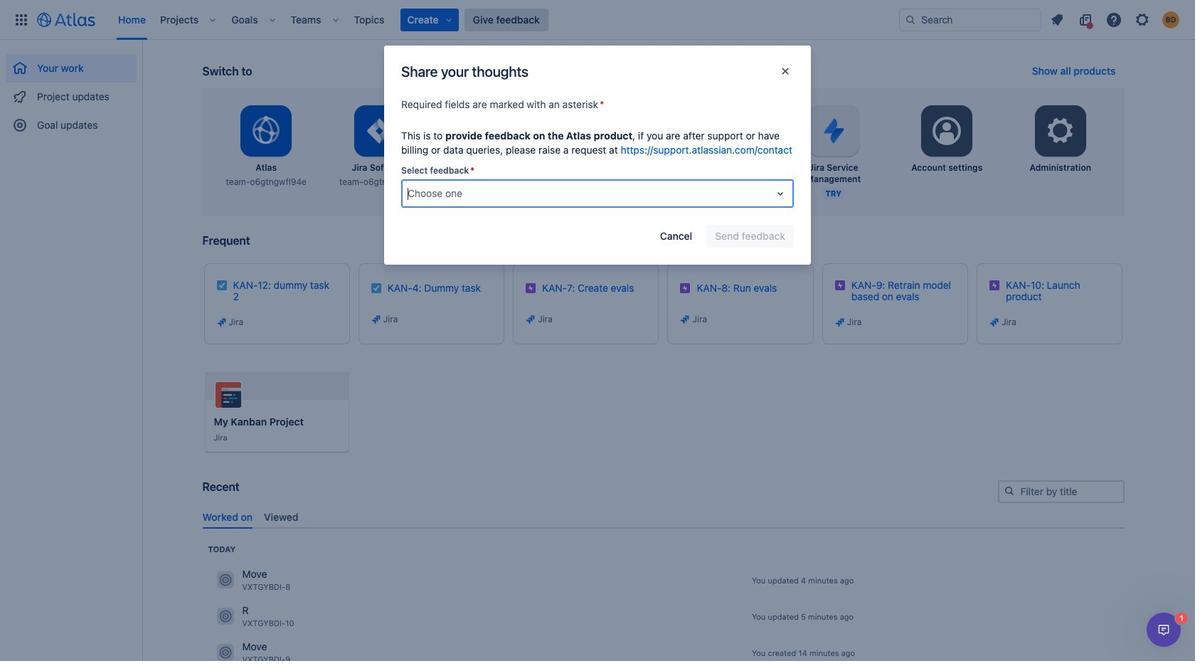Task type: vqa. For each thing, say whether or not it's contained in the screenshot.
Settings icon
yes



Task type: describe. For each thing, give the bounding box(es) containing it.
settings image
[[930, 114, 965, 148]]

1 townsquare image from the top
[[217, 572, 234, 589]]

help image
[[1106, 11, 1123, 28]]

2 townsquare image from the top
[[217, 644, 234, 661]]



Task type: locate. For each thing, give the bounding box(es) containing it.
jira image
[[371, 314, 382, 325], [525, 314, 537, 325], [525, 314, 537, 325], [216, 317, 227, 328], [835, 317, 846, 328]]

top element
[[9, 0, 900, 40]]

None search field
[[900, 8, 1042, 31]]

townsquare image
[[217, 572, 234, 589], [217, 644, 234, 661]]

group
[[6, 40, 137, 144]]

None text field
[[408, 186, 411, 201]]

1 vertical spatial townsquare image
[[217, 644, 234, 661]]

search image
[[905, 14, 917, 25]]

Filter by title field
[[1000, 482, 1123, 502]]

tab list
[[197, 505, 1131, 529]]

close modal image
[[777, 63, 794, 80]]

Search field
[[900, 8, 1042, 31]]

townsquare image down townsquare image
[[217, 644, 234, 661]]

banner
[[0, 0, 1196, 40]]

heading
[[208, 544, 236, 555]]

jira image
[[371, 314, 382, 325], [680, 314, 691, 325], [680, 314, 691, 325], [216, 317, 227, 328], [835, 317, 846, 328], [989, 317, 1001, 328], [989, 317, 1001, 328]]

townsquare image
[[217, 608, 234, 625]]

open image
[[772, 185, 789, 202]]

search image
[[1004, 485, 1015, 497]]

townsquare image up townsquare image
[[217, 572, 234, 589]]

0 vertical spatial townsquare image
[[217, 572, 234, 589]]

settings image
[[1044, 114, 1078, 148]]



